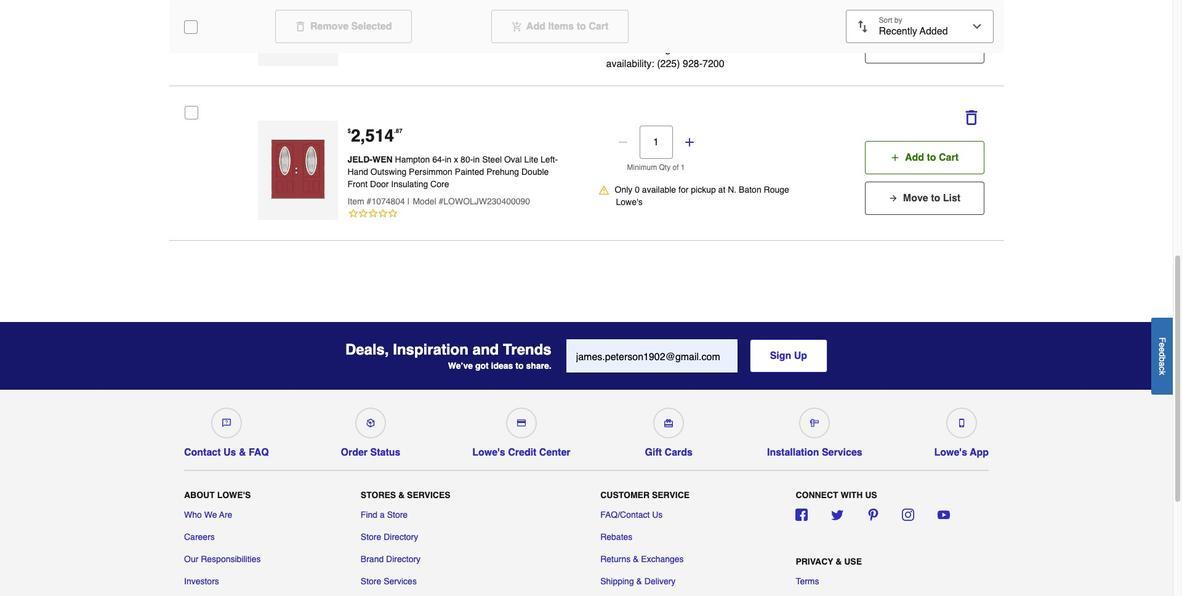 Task type: describe. For each thing, give the bounding box(es) containing it.
lowoljw230400090
[[444, 197, 530, 207]]

| for 1074804
[[408, 197, 410, 207]]

find
[[361, 510, 378, 520]]

sign
[[770, 351, 792, 362]]

80-
[[461, 155, 473, 165]]

to inside button
[[577, 21, 586, 32]]

notify me
[[903, 1, 947, 12]]

# for 1074804
[[367, 197, 372, 207]]

app
[[970, 447, 989, 458]]

to inside "to check availability:"
[[712, 44, 720, 55]]

.87 element
[[394, 127, 403, 134]]

remove selected button
[[275, 10, 412, 43]]

is
[[652, 0, 661, 1]]

twitter image
[[831, 509, 844, 521]]

l008
[[480, 18, 499, 28]]

& left faq
[[239, 447, 246, 458]]

& for shipping & delivery
[[637, 577, 642, 586]]

move to list for (225) 928-7200
[[903, 41, 961, 52]]

lowe's left app on the bottom right of page
[[935, 447, 968, 458]]

2 in from the left
[[473, 155, 480, 165]]

list for available for pickup at
[[943, 193, 961, 204]]

item # 1074804 | model # lowoljw230400090
[[348, 197, 530, 207]]

returns & exchanges
[[601, 554, 684, 564]]

remove selected
[[310, 21, 392, 32]]

investors
[[184, 577, 219, 586]]

credit card image
[[517, 419, 526, 428]]

2 e from the top
[[1158, 347, 1168, 352]]

we
[[204, 510, 217, 520]]

1074804
[[372, 197, 405, 207]]

status
[[370, 447, 401, 458]]

our responsibilities
[[184, 554, 261, 564]]

installation services
[[767, 447, 863, 458]]

contact us & faq link
[[184, 403, 269, 458]]

directory for brand directory
[[386, 554, 421, 564]]

| for 1635851
[[408, 18, 410, 28]]

f
[[1158, 337, 1168, 342]]

$ 2,514 . 87
[[348, 126, 403, 146]]

lowe's credit center link
[[472, 403, 571, 458]]

private sector marketplace pattern indoor carpet link
[[348, 0, 569, 12]]

order status link
[[341, 403, 401, 458]]

to inside 'deals, inspiration and trends we've got ideas to share.'
[[516, 361, 524, 371]]

services for installation services
[[822, 447, 863, 458]]

arrow right image for available for pickup at
[[889, 193, 898, 203]]

ideas
[[491, 361, 513, 371]]

connect with us
[[796, 490, 877, 500]]

& for stores & services
[[398, 490, 405, 500]]

0 vertical spatial plus image
[[683, 136, 696, 148]]

rebates
[[601, 532, 633, 542]]

persimmon
[[409, 167, 453, 177]]

order
[[341, 447, 368, 458]]

rouge inside n. baton rouge lowe's
[[764, 185, 789, 195]]

cards
[[665, 447, 693, 458]]

baton inside n. baton rouge lowe's
[[739, 185, 762, 195]]

pinterest image
[[867, 509, 879, 521]]

trash image
[[964, 110, 979, 125]]

careers
[[184, 532, 215, 542]]

minimum qty of 1
[[627, 163, 685, 172]]

add for add items to cart
[[526, 21, 546, 32]]

youtube image
[[938, 509, 950, 521]]

center
[[539, 447, 571, 458]]

1 vertical spatial n. baton rouge lowe's
[[616, 185, 789, 207]]

x
[[454, 155, 458, 165]]

us
[[865, 490, 877, 500]]

1
[[681, 163, 685, 172]]

services for store services
[[384, 577, 417, 586]]

lowe's inside n. baton rouge lowe's
[[616, 197, 643, 207]]

n. inside n. baton rouge lowe's
[[728, 185, 737, 195]]

front
[[348, 179, 368, 189]]

f e e d b a c k
[[1158, 337, 1168, 375]]

stores
[[361, 490, 396, 500]]

1635851
[[372, 18, 405, 28]]

item for item # 1635851 |
[[348, 18, 364, 28]]

move for (225) 928-7200
[[903, 41, 929, 52]]

lowe's credit center
[[472, 447, 571, 458]]

with
[[841, 490, 863, 500]]

928-
[[683, 59, 703, 70]]

a inside button
[[1158, 362, 1168, 366]]

for inside this item is unavailable for purchase online
[[720, 0, 733, 1]]

c
[[1158, 366, 1168, 371]]

our
[[184, 554, 199, 564]]

faq/contact us
[[601, 510, 663, 520]]

arrow right image for (225) 928-7200
[[889, 42, 898, 52]]

move for available for pickup at
[[903, 193, 929, 204]]

& for privacy & use
[[836, 557, 842, 567]]

oval
[[504, 155, 522, 165]]

please
[[606, 29, 636, 40]]

qty
[[659, 163, 671, 172]]

item # 1635851 |
[[348, 18, 410, 28]]

inspiration
[[393, 341, 469, 359]]

customer
[[601, 490, 650, 500]]

our responsibilities link
[[184, 553, 261, 566]]

directory for store directory
[[384, 532, 418, 542]]

(225)
[[657, 59, 680, 70]]

facebook image
[[796, 509, 808, 521]]

notify
[[903, 1, 930, 12]]

shipping & delivery
[[601, 577, 676, 586]]

private
[[348, 1, 374, 11]]

credit
[[508, 447, 537, 458]]

us for faq/contact
[[652, 510, 663, 520]]

store directory link
[[361, 531, 418, 543]]

pickup image
[[366, 419, 375, 428]]

rebates link
[[601, 531, 633, 543]]

1 in from the left
[[445, 155, 452, 165]]

share.
[[526, 361, 552, 371]]

lowe's app
[[935, 447, 989, 458]]

up
[[794, 351, 807, 362]]

pattern
[[454, 1, 481, 11]]

customer service
[[601, 490, 690, 500]]

lowe's left credit
[[472, 447, 505, 458]]

# for 1635851
[[367, 18, 372, 28]]

sign up form
[[566, 340, 828, 373]]

installation
[[767, 447, 819, 458]]

dimensions image
[[811, 419, 819, 428]]

returns & exchanges link
[[601, 553, 684, 566]]

1 vertical spatial services
[[407, 490, 451, 500]]

cart add image
[[512, 22, 522, 31]]

store services link
[[361, 575, 417, 588]]

use
[[844, 557, 862, 567]]

exchanges
[[641, 554, 684, 564]]

sector
[[377, 1, 402, 11]]

trash image
[[296, 22, 305, 31]]

$
[[348, 127, 351, 134]]

mobile image
[[957, 419, 966, 428]]

delivery
[[645, 577, 676, 586]]

list for (225) 928-7200
[[943, 41, 961, 52]]

2,514
[[351, 126, 394, 146]]

lc59-12-l008
[[444, 18, 499, 28]]



Task type: locate. For each thing, give the bounding box(es) containing it.
baton right at
[[739, 185, 762, 195]]

in
[[445, 155, 452, 165], [473, 155, 480, 165]]

add inside button
[[526, 21, 546, 32]]

move to list down notify me
[[903, 41, 961, 52]]

0 vertical spatial n.
[[606, 44, 616, 55]]

move to list down add to cart
[[903, 193, 961, 204]]

e up d
[[1158, 342, 1168, 347]]

0 horizontal spatial n.
[[606, 44, 616, 55]]

installation services link
[[767, 403, 863, 458]]

1 vertical spatial cart
[[939, 152, 959, 163]]

for left pickup
[[679, 185, 689, 195]]

0 vertical spatial cart
[[589, 21, 609, 32]]

privacy
[[796, 557, 834, 567]]

remove
[[310, 21, 349, 32]]

2 item from the top
[[348, 197, 364, 207]]

pickup
[[691, 185, 716, 195]]

directory down store directory 'link'
[[386, 554, 421, 564]]

1 horizontal spatial in
[[473, 155, 480, 165]]

.
[[394, 127, 396, 134]]

hand
[[348, 167, 368, 177]]

1 vertical spatial move
[[903, 193, 929, 204]]

7200
[[703, 59, 725, 70]]

store for directory
[[361, 532, 381, 542]]

store services
[[361, 577, 417, 586]]

0 vertical spatial item
[[348, 18, 364, 28]]

1 vertical spatial add
[[905, 152, 924, 163]]

1 vertical spatial store
[[361, 532, 381, 542]]

Stepper number input field with increment and decrement buttons number field
[[640, 126, 673, 159]]

purchase
[[736, 0, 779, 1]]

& right returns
[[633, 554, 639, 564]]

&
[[239, 447, 246, 458], [398, 490, 405, 500], [633, 554, 639, 564], [836, 557, 842, 567], [637, 577, 642, 586]]

privacy & use
[[796, 557, 862, 567]]

find a store
[[361, 510, 408, 520]]

unavailable
[[663, 0, 717, 1]]

1 | from the top
[[408, 18, 410, 28]]

about
[[184, 490, 215, 500]]

brand directory link
[[361, 553, 421, 566]]

directory inside 'link'
[[384, 532, 418, 542]]

& right stores
[[398, 490, 405, 500]]

lowe's up are
[[217, 490, 251, 500]]

1 horizontal spatial baton
[[739, 185, 762, 195]]

list down me
[[943, 41, 961, 52]]

0 horizontal spatial us
[[224, 447, 236, 458]]

# down door
[[367, 197, 372, 207]]

1 vertical spatial baton
[[739, 185, 762, 195]]

n.
[[606, 44, 616, 55], [728, 185, 737, 195]]

n. baton rouge lowe's
[[606, 44, 710, 55], [616, 185, 789, 207]]

0 horizontal spatial a
[[380, 510, 385, 520]]

left-
[[541, 155, 558, 165]]

0 vertical spatial services
[[822, 447, 863, 458]]

and
[[473, 341, 499, 359]]

gift cards
[[645, 447, 693, 458]]

order status
[[341, 447, 401, 458]]

list
[[943, 41, 961, 52], [943, 193, 961, 204]]

us
[[224, 447, 236, 458], [652, 510, 663, 520]]

painted
[[455, 167, 484, 177]]

store down stores & services on the bottom left of the page
[[387, 510, 408, 520]]

1 horizontal spatial for
[[720, 0, 733, 1]]

0 vertical spatial arrow right image
[[889, 42, 898, 52]]

trends
[[503, 341, 552, 359]]

0 vertical spatial us
[[224, 447, 236, 458]]

plus image
[[683, 136, 696, 148], [890, 153, 900, 163]]

availability:
[[606, 59, 655, 70]]

this item is unavailable for purchase online
[[606, 0, 779, 15]]

& left delivery
[[637, 577, 642, 586]]

add for add to cart
[[905, 152, 924, 163]]

Email Address email field
[[566, 340, 738, 373]]

k
[[1158, 371, 1168, 375]]

n. down please
[[606, 44, 616, 55]]

2 | from the top
[[408, 197, 410, 207]]

0 horizontal spatial add
[[526, 21, 546, 32]]

0 horizontal spatial rouge
[[647, 44, 676, 55]]

warning image
[[599, 185, 609, 195]]

exclusive image
[[264, 135, 332, 203]]

for left purchase
[[720, 0, 733, 1]]

store inside store services link
[[361, 577, 381, 586]]

0 vertical spatial a
[[1158, 362, 1168, 366]]

item for item # 1074804 | model # lowoljw230400090
[[348, 197, 364, 207]]

move down add to cart
[[903, 193, 929, 204]]

got
[[475, 361, 489, 371]]

item down private
[[348, 18, 364, 28]]

1 vertical spatial for
[[679, 185, 689, 195]]

0 vertical spatial move
[[903, 41, 929, 52]]

call
[[639, 29, 654, 40]]

terms link
[[796, 575, 819, 588]]

0 vertical spatial add
[[526, 21, 546, 32]]

who
[[184, 510, 202, 520]]

1 horizontal spatial a
[[1158, 362, 1168, 366]]

1 vertical spatial rouge
[[764, 185, 789, 195]]

jeld-
[[348, 155, 373, 165]]

1 vertical spatial us
[[652, 510, 663, 520]]

baton up availability:
[[619, 44, 645, 55]]

brand directory
[[361, 554, 421, 564]]

2 list from the top
[[943, 193, 961, 204]]

insulating
[[391, 179, 428, 189]]

a up k on the right of page
[[1158, 362, 1168, 366]]

list down add to cart
[[943, 193, 961, 204]]

please call
[[606, 29, 654, 40]]

careers link
[[184, 531, 215, 543]]

steel
[[482, 155, 502, 165]]

d
[[1158, 352, 1168, 357]]

1 vertical spatial a
[[380, 510, 385, 520]]

& for returns & exchanges
[[633, 554, 639, 564]]

0 vertical spatial baton
[[619, 44, 645, 55]]

1 horizontal spatial plus image
[[890, 153, 900, 163]]

1 horizontal spatial n.
[[728, 185, 737, 195]]

1 vertical spatial list
[[943, 193, 961, 204]]

store inside find a store link
[[387, 510, 408, 520]]

notify me button
[[865, 0, 984, 23], [865, 0, 984, 23]]

1 horizontal spatial rouge
[[764, 185, 789, 195]]

at
[[718, 185, 726, 195]]

sign up
[[770, 351, 807, 362]]

jeld-wen
[[348, 155, 393, 165]]

0 vertical spatial list
[[943, 41, 961, 52]]

0 vertical spatial move to list
[[903, 41, 961, 52]]

lowe's
[[679, 44, 710, 55], [616, 197, 643, 207], [472, 447, 505, 458], [935, 447, 968, 458], [217, 490, 251, 500]]

add to cart button
[[865, 141, 984, 174], [865, 141, 984, 174]]

in left the x
[[445, 155, 452, 165]]

for
[[720, 0, 733, 1], [679, 185, 689, 195]]

rouge
[[647, 44, 676, 55], [764, 185, 789, 195]]

move to list for available for pickup at
[[903, 193, 961, 204]]

minus image
[[617, 136, 629, 148]]

1 horizontal spatial add
[[905, 152, 924, 163]]

customer care image
[[222, 419, 231, 428]]

faq/contact
[[601, 510, 650, 520]]

jeld-wen hampton 64-in x 80-in steel oval lite left-hand outswing persimmon painted prehung double front door insulating core element
[[348, 154, 569, 191]]

faq/contact us link
[[601, 509, 663, 521]]

1 vertical spatial item
[[348, 197, 364, 207]]

0 vertical spatial for
[[720, 0, 733, 1]]

plus image up 1
[[683, 136, 696, 148]]

us down customer service
[[652, 510, 663, 520]]

64-
[[432, 155, 445, 165]]

connect
[[796, 490, 839, 500]]

about lowe's
[[184, 490, 251, 500]]

|
[[408, 18, 410, 28], [408, 197, 410, 207]]

| right 1635851
[[408, 18, 410, 28]]

2 move from the top
[[903, 193, 929, 204]]

store down brand
[[361, 577, 381, 586]]

| left model
[[408, 197, 410, 207]]

find a store link
[[361, 509, 408, 521]]

add items to cart
[[526, 21, 609, 32]]

# down private
[[367, 18, 372, 28]]

0 horizontal spatial plus image
[[683, 136, 696, 148]]

us right the contact
[[224, 447, 236, 458]]

lc59-
[[444, 18, 467, 28]]

add to cart
[[905, 152, 959, 163]]

(225) 928-7200
[[657, 59, 725, 70]]

0 horizontal spatial for
[[679, 185, 689, 195]]

hampton
[[395, 155, 430, 165]]

in up painted
[[473, 155, 480, 165]]

us for contact
[[224, 447, 236, 458]]

0 horizontal spatial cart
[[589, 21, 609, 32]]

0 horizontal spatial in
[[445, 155, 452, 165]]

cart inside button
[[589, 21, 609, 32]]

e
[[1158, 342, 1168, 347], [1158, 347, 1168, 352]]

0 horizontal spatial baton
[[619, 44, 645, 55]]

1 vertical spatial arrow right image
[[889, 193, 898, 203]]

2 vertical spatial store
[[361, 577, 381, 586]]

a
[[1158, 362, 1168, 366], [380, 510, 385, 520]]

private sector marketplace pattern indoor carpet
[[348, 1, 536, 11]]

rouge up (225)
[[647, 44, 676, 55]]

store directory
[[361, 532, 418, 542]]

e up 'b'
[[1158, 347, 1168, 352]]

services up find a store
[[407, 490, 451, 500]]

services up connect with us
[[822, 447, 863, 458]]

0 vertical spatial rouge
[[647, 44, 676, 55]]

store for services
[[361, 577, 381, 586]]

1 horizontal spatial cart
[[939, 152, 959, 163]]

1 list from the top
[[943, 41, 961, 52]]

1 horizontal spatial us
[[652, 510, 663, 520]]

2 move to list from the top
[[903, 193, 961, 204]]

gift card image
[[665, 419, 673, 428]]

online
[[606, 4, 635, 15]]

1 e from the top
[[1158, 342, 1168, 347]]

1 move from the top
[[903, 41, 929, 52]]

store inside store directory 'link'
[[361, 532, 381, 542]]

0 vertical spatial |
[[408, 18, 410, 28]]

move
[[903, 41, 929, 52], [903, 193, 929, 204]]

n. baton rouge lowe's down 1
[[616, 185, 789, 207]]

services
[[822, 447, 863, 458], [407, 490, 451, 500], [384, 577, 417, 586]]

arrow right image
[[889, 42, 898, 52], [889, 193, 898, 203]]

1 vertical spatial n.
[[728, 185, 737, 195]]

f e e d b a c k button
[[1152, 318, 1173, 395]]

terms
[[796, 577, 819, 586]]

2 vertical spatial services
[[384, 577, 417, 586]]

lowe's up the 928-
[[679, 44, 710, 55]]

item down front
[[348, 197, 364, 207]]

# right model
[[439, 197, 444, 207]]

& left use
[[836, 557, 842, 567]]

87
[[396, 127, 403, 134]]

move to list
[[903, 41, 961, 52], [903, 193, 961, 204]]

directory up brand directory link
[[384, 532, 418, 542]]

a right find
[[380, 510, 385, 520]]

services down brand directory link
[[384, 577, 417, 586]]

deals, inspiration and trends we've got ideas to share.
[[345, 341, 552, 371]]

1 item from the top
[[348, 18, 364, 28]]

1 vertical spatial plus image
[[890, 153, 900, 163]]

1 vertical spatial move to list
[[903, 193, 961, 204]]

item
[[348, 18, 364, 28], [348, 197, 364, 207]]

1 vertical spatial |
[[408, 197, 410, 207]]

1 move to list from the top
[[903, 41, 961, 52]]

0 vertical spatial n. baton rouge lowe's
[[606, 44, 710, 55]]

lowe's down "only"
[[616, 197, 643, 207]]

store up brand
[[361, 532, 381, 542]]

rouge right at
[[764, 185, 789, 195]]

wen
[[373, 155, 393, 165]]

0 vertical spatial store
[[387, 510, 408, 520]]

carpet
[[511, 1, 536, 11]]

plus image left add to cart
[[890, 153, 900, 163]]

move down "notify"
[[903, 41, 929, 52]]

n. baton rouge lowe's up (225)
[[606, 44, 710, 55]]

0 vertical spatial directory
[[384, 532, 418, 542]]

instagram image
[[902, 509, 915, 521]]

available
[[642, 185, 676, 195]]

1 vertical spatial directory
[[386, 554, 421, 564]]

1 arrow right image from the top
[[889, 42, 898, 52]]

n. right at
[[728, 185, 737, 195]]

service
[[652, 490, 690, 500]]

double
[[522, 167, 549, 177]]

2 arrow right image from the top
[[889, 193, 898, 203]]



Task type: vqa. For each thing, say whether or not it's contained in the screenshot.
topmost List
yes



